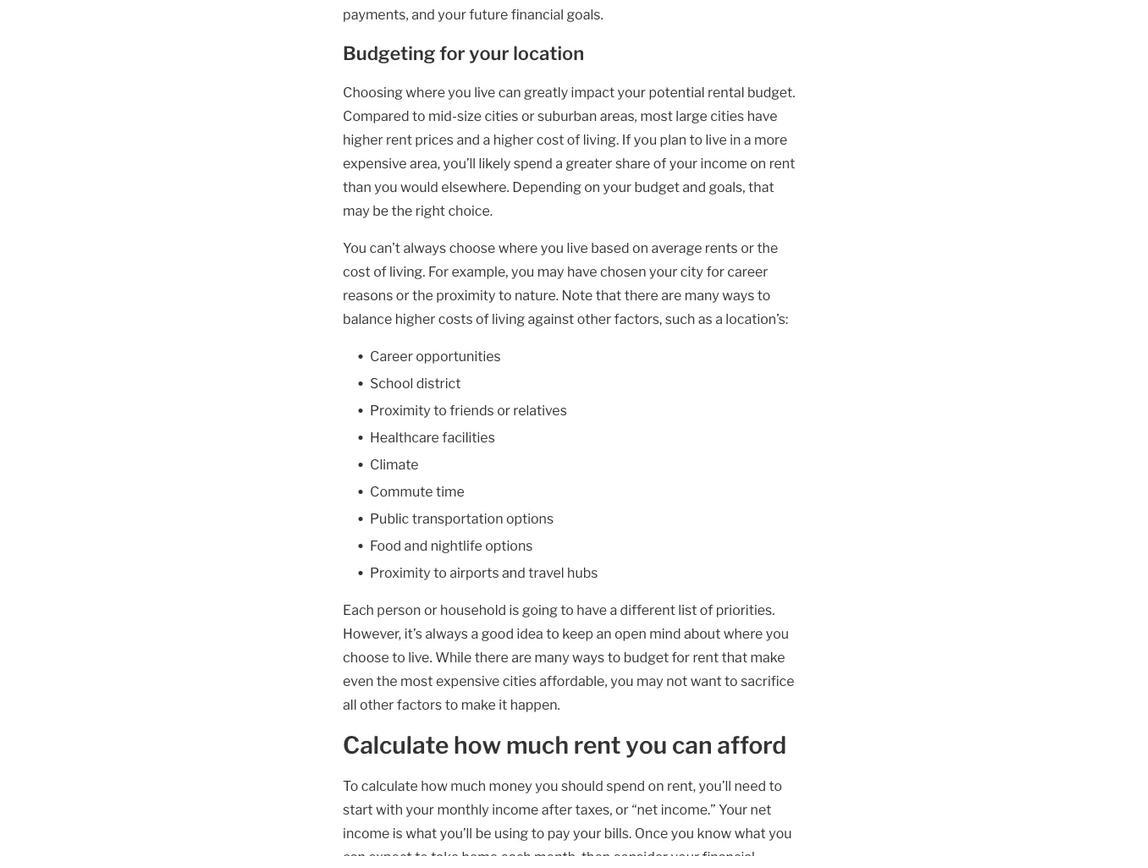 Task type: locate. For each thing, give the bounding box(es) containing it.
1 vertical spatial choose
[[343, 649, 389, 666]]

on up chosen
[[632, 240, 648, 256]]

income down the start in the left of the page
[[343, 825, 390, 842]]

cities inside each person or household is going to have a different list of priorities. however, it's always a good idea to keep an open mind about where you choose to live. while there are many ways to budget for rent that make even the most expensive cities affordable, you may not want to sacrifice all other factors to make it happen.
[[503, 673, 537, 689]]

you'll up elsewhere.
[[443, 155, 476, 171]]

or
[[521, 108, 535, 124], [741, 240, 754, 256], [396, 287, 409, 303], [497, 402, 510, 419], [424, 602, 437, 618], [615, 802, 629, 818]]

how
[[454, 731, 501, 760], [421, 778, 448, 794]]

ways down keep
[[572, 649, 605, 666]]

calculate how much rent you can afford
[[343, 731, 787, 760]]

most up the factors
[[400, 673, 433, 689]]

1 vertical spatial living.
[[389, 263, 425, 280]]

0 vertical spatial cost
[[536, 131, 564, 148]]

1 horizontal spatial cost
[[536, 131, 564, 148]]

can left expect
[[343, 849, 366, 857]]

1 horizontal spatial most
[[640, 108, 673, 124]]

0 vertical spatial there
[[624, 287, 658, 303]]

career
[[370, 348, 413, 364]]

expensive down the "while"
[[436, 673, 500, 689]]

1 what from the left
[[406, 825, 437, 842]]

0 horizontal spatial is
[[393, 825, 403, 842]]

on down more at the top right of page
[[750, 155, 766, 171]]

0 horizontal spatial most
[[400, 673, 433, 689]]

1 vertical spatial always
[[425, 626, 468, 642]]

budget
[[634, 179, 680, 195], [624, 649, 669, 666]]

where inside "you can't always choose where you live based on average rents or the cost of living. for example, you may have chosen your city for career reasons or the proximity to nature. note that there are many ways to balance higher costs of living against other factors, such as a location's:"
[[498, 240, 538, 256]]

that right goals,
[[748, 179, 774, 195]]

home
[[462, 849, 498, 857]]

1 horizontal spatial what
[[734, 825, 766, 842]]

may left not
[[637, 673, 663, 689]]

rents
[[705, 240, 738, 256]]

1 vertical spatial for
[[706, 263, 724, 280]]

1 horizontal spatial may
[[537, 263, 564, 280]]

your inside "you can't always choose where you live based on average rents or the cost of living. for example, you may have chosen your city for career reasons or the proximity to nature. note that there are many ways to balance higher costs of living against other factors, such as a location's:"
[[649, 263, 678, 280]]

1 horizontal spatial choose
[[449, 240, 495, 256]]

proximity
[[436, 287, 496, 303]]

have
[[747, 108, 777, 124], [567, 263, 597, 280], [577, 602, 607, 618]]

1 horizontal spatial live
[[567, 240, 588, 256]]

0 vertical spatial expensive
[[343, 155, 407, 171]]

many inside each person or household is going to have a different list of priorities. however, it's always a good idea to keep an open mind about where you choose to live. while there are many ways to budget for rent that make even the most expensive cities affordable, you may not want to sacrifice all other factors to make it happen.
[[535, 649, 569, 666]]

0 vertical spatial always
[[403, 240, 446, 256]]

0 vertical spatial you'll
[[443, 155, 476, 171]]

your
[[719, 802, 748, 818]]

0 horizontal spatial that
[[596, 287, 622, 303]]

other down note
[[577, 311, 611, 327]]

1 horizontal spatial higher
[[395, 311, 435, 327]]

prices
[[415, 131, 454, 148]]

higher down compared
[[343, 131, 383, 148]]

income up using
[[492, 802, 539, 818]]

to left live.
[[392, 649, 405, 666]]

options up 'travel'
[[506, 510, 554, 527]]

0 horizontal spatial where
[[406, 84, 445, 100]]

1 horizontal spatial spend
[[606, 778, 645, 794]]

there down good
[[475, 649, 508, 666]]

to up keep
[[561, 602, 574, 618]]

0 horizontal spatial make
[[461, 697, 496, 713]]

rent up the want
[[693, 649, 719, 666]]

can
[[498, 84, 521, 100], [672, 731, 712, 760], [343, 849, 366, 857]]

1 vertical spatial be
[[475, 825, 491, 842]]

2 vertical spatial that
[[722, 649, 747, 666]]

2 vertical spatial can
[[343, 849, 366, 857]]

1 vertical spatial much
[[451, 778, 486, 794]]

balance
[[343, 311, 392, 327]]

1 vertical spatial how
[[421, 778, 448, 794]]

proximity
[[370, 402, 431, 419], [370, 565, 431, 581]]

choose up 'example,'
[[449, 240, 495, 256]]

0 horizontal spatial there
[[475, 649, 508, 666]]

cities
[[485, 108, 518, 124], [710, 108, 744, 124], [503, 673, 537, 689]]

0 vertical spatial can
[[498, 84, 521, 100]]

0 horizontal spatial choose
[[343, 649, 389, 666]]

there
[[624, 287, 658, 303], [475, 649, 508, 666]]

many up affordable, at the bottom of page
[[535, 649, 569, 666]]

know
[[697, 825, 732, 842]]

0 vertical spatial make
[[750, 649, 785, 666]]

0 horizontal spatial may
[[343, 202, 370, 219]]

friends
[[450, 402, 494, 419]]

there inside "you can't always choose where you live based on average rents or the cost of living. for example, you may have chosen your city for career reasons or the proximity to nature. note that there are many ways to balance higher costs of living against other factors, such as a location's:"
[[624, 287, 658, 303]]

for inside each person or household is going to have a different list of priorities. however, it's always a good idea to keep an open mind about where you choose to live. while there are many ways to budget for rent that make even the most expensive cities affordable, you may not want to sacrifice all other factors to make it happen.
[[672, 649, 690, 666]]

average
[[651, 240, 702, 256]]

may inside each person or household is going to have a different list of priorities. however, it's always a good idea to keep an open mind about where you choose to live. while there are many ways to budget for rent that make even the most expensive cities affordable, you may not want to sacrifice all other factors to make it happen.
[[637, 673, 663, 689]]

expensive inside each person or household is going to have a different list of priorities. however, it's always a good idea to keep an open mind about where you choose to live. while there are many ways to budget for rent that make even the most expensive cities affordable, you may not want to sacrifice all other factors to make it happen.
[[436, 673, 500, 689]]

live up size
[[474, 84, 495, 100]]

cost
[[536, 131, 564, 148], [343, 263, 371, 280]]

1 horizontal spatial that
[[722, 649, 747, 666]]

1 vertical spatial may
[[537, 263, 564, 280]]

to
[[412, 108, 425, 124], [689, 131, 703, 148], [498, 287, 512, 303], [757, 287, 771, 303], [434, 402, 447, 419], [434, 565, 447, 581], [561, 602, 574, 618], [546, 626, 559, 642], [392, 649, 405, 666], [607, 649, 621, 666], [725, 673, 738, 689], [445, 697, 458, 713], [769, 778, 782, 794], [531, 825, 544, 842], [415, 849, 428, 857]]

spend
[[514, 155, 553, 171], [606, 778, 645, 794]]

1 vertical spatial make
[[461, 697, 496, 713]]

the left right
[[392, 202, 413, 219]]

0 vertical spatial much
[[506, 731, 569, 760]]

0 horizontal spatial much
[[451, 778, 486, 794]]

spend up "net at right bottom
[[606, 778, 645, 794]]

nature.
[[515, 287, 559, 303]]

to right 'idea'
[[546, 626, 559, 642]]

cost down you
[[343, 263, 371, 280]]

healthcare
[[370, 429, 439, 446]]

what up take
[[406, 825, 437, 842]]

a right 'as'
[[715, 311, 723, 327]]

you'll up your at the right bottom of the page
[[699, 778, 731, 794]]

2 horizontal spatial for
[[706, 263, 724, 280]]

want
[[690, 673, 722, 689]]

healthcare facilities
[[370, 429, 495, 446]]

spend up depending
[[514, 155, 553, 171]]

1 vertical spatial live
[[706, 131, 727, 148]]

about
[[684, 626, 721, 642]]

a
[[483, 131, 490, 148], [744, 131, 751, 148], [555, 155, 563, 171], [715, 311, 723, 327], [610, 602, 617, 618], [471, 626, 478, 642]]

mid-
[[428, 108, 457, 124]]

1 horizontal spatial for
[[672, 649, 690, 666]]

1 vertical spatial many
[[535, 649, 569, 666]]

or inside choosing where you live can greatly impact your potential rental budget. compared to mid-size cities or suburban areas, most large cities have higher rent prices and a higher cost of living. if you plan to live in a more expensive area, you'll likely spend a greater share of your income on rent than you would elsewhere. depending on your budget and goals, that may be the right choice.
[[521, 108, 535, 124]]

many inside "you can't always choose where you live based on average rents or the cost of living. for example, you may have chosen your city for career reasons or the proximity to nature. note that there are many ways to balance higher costs of living against other factors, such as a location's:"
[[684, 287, 719, 303]]

many
[[684, 287, 719, 303], [535, 649, 569, 666]]

that inside "you can't always choose where you live based on average rents or the cost of living. for example, you may have chosen your city for career reasons or the proximity to nature. note that there are many ways to balance higher costs of living against other factors, such as a location's:"
[[596, 287, 622, 303]]

where
[[406, 84, 445, 100], [498, 240, 538, 256], [724, 626, 763, 642]]

person
[[377, 602, 421, 618]]

commute time
[[370, 483, 465, 500]]

0 horizontal spatial income
[[343, 825, 390, 842]]

0 vertical spatial live
[[474, 84, 495, 100]]

are up such at the right of page
[[661, 287, 682, 303]]

money
[[489, 778, 532, 794]]

proximity to airports and travel hubs
[[370, 565, 598, 581]]

to
[[343, 778, 358, 794]]

cities up happen.
[[503, 673, 537, 689]]

1 vertical spatial options
[[485, 538, 533, 554]]

living. left if
[[583, 131, 619, 148]]

income up goals,
[[701, 155, 747, 171]]

taxes,
[[575, 802, 612, 818]]

budget down open
[[624, 649, 669, 666]]

income
[[701, 155, 747, 171], [492, 802, 539, 818], [343, 825, 390, 842]]

1 vertical spatial other
[[360, 697, 394, 713]]

for
[[439, 42, 465, 65], [706, 263, 724, 280], [672, 649, 690, 666]]

may inside "you can't always choose where you live based on average rents or the cost of living. for example, you may have chosen your city for career reasons or the proximity to nature. note that there are many ways to balance higher costs of living against other factors, such as a location's:"
[[537, 263, 564, 280]]

what down net
[[734, 825, 766, 842]]

2 vertical spatial for
[[672, 649, 690, 666]]

you
[[343, 240, 367, 256]]

then
[[581, 849, 610, 857]]

0 horizontal spatial how
[[421, 778, 448, 794]]

large
[[676, 108, 708, 124]]

or left "net at right bottom
[[615, 802, 629, 818]]

2 vertical spatial live
[[567, 240, 588, 256]]

2 proximity from the top
[[370, 565, 431, 581]]

1 horizontal spatial many
[[684, 287, 719, 303]]

area,
[[410, 155, 440, 171]]

impact
[[571, 84, 615, 100]]

0 horizontal spatial many
[[535, 649, 569, 666]]

1 vertical spatial can
[[672, 731, 712, 760]]

your down the share
[[603, 179, 631, 195]]

1 horizontal spatial how
[[454, 731, 501, 760]]

much up the monthly
[[451, 778, 486, 794]]

make left it
[[461, 697, 496, 713]]

rent inside each person or household is going to have a different list of priorities. however, it's always a good idea to keep an open mind about where you choose to live. while there are many ways to budget for rent that make even the most expensive cities affordable, you may not want to sacrifice all other factors to make it happen.
[[693, 649, 719, 666]]

is
[[509, 602, 519, 618], [393, 825, 403, 842]]

higher left costs
[[395, 311, 435, 327]]

2 vertical spatial you'll
[[440, 825, 472, 842]]

1 vertical spatial cost
[[343, 263, 371, 280]]

calculate
[[343, 731, 449, 760]]

the right even
[[376, 673, 397, 689]]

of down can't
[[373, 263, 386, 280]]

budget inside choosing where you live can greatly impact your potential rental budget. compared to mid-size cities or suburban areas, most large cities have higher rent prices and a higher cost of living. if you plan to live in a more expensive area, you'll likely spend a greater share of your income on rent than you would elsewhere. depending on your budget and goals, that may be the right choice.
[[634, 179, 680, 195]]

0 vertical spatial how
[[454, 731, 501, 760]]

1 horizontal spatial living.
[[583, 131, 619, 148]]

that down chosen
[[596, 287, 622, 303]]

on left rent, on the right of page
[[648, 778, 664, 794]]

have inside each person or household is going to have a different list of priorities. however, it's always a good idea to keep an open mind about where you choose to live. while there are many ways to budget for rent that make even the most expensive cities affordable, you may not want to sacrifice all other factors to make it happen.
[[577, 602, 607, 618]]

each person or household is going to have a different list of priorities. however, it's always a good idea to keep an open mind about where you choose to live. while there are many ways to budget for rent that make even the most expensive cities affordable, you may not want to sacrifice all other factors to make it happen.
[[343, 602, 794, 713]]

to right plan
[[689, 131, 703, 148]]

choose down "however,"
[[343, 649, 389, 666]]

of inside each person or household is going to have a different list of priorities. however, it's always a good idea to keep an open mind about where you choose to live. while there are many ways to budget for rent that make even the most expensive cities affordable, you may not want to sacrifice all other factors to make it happen.
[[700, 602, 713, 618]]

to down food and nightlife options at the bottom of the page
[[434, 565, 447, 581]]

0 vertical spatial have
[[747, 108, 777, 124]]

monthly
[[437, 802, 489, 818]]

living. inside "you can't always choose where you live based on average rents or the cost of living. for example, you may have chosen your city for career reasons or the proximity to nature. note that there are many ways to balance higher costs of living against other factors, such as a location's:"
[[389, 263, 425, 280]]

potential
[[649, 84, 705, 100]]

0 vertical spatial be
[[373, 202, 389, 219]]

and
[[457, 131, 480, 148], [682, 179, 706, 195], [404, 538, 428, 554], [502, 565, 525, 581]]

0 horizontal spatial live
[[474, 84, 495, 100]]

0 horizontal spatial are
[[511, 649, 532, 666]]

there up factors,
[[624, 287, 658, 303]]

rental
[[708, 84, 744, 100]]

other
[[577, 311, 611, 327], [360, 697, 394, 713]]

2 vertical spatial may
[[637, 673, 663, 689]]

1 vertical spatial that
[[596, 287, 622, 303]]

is left going
[[509, 602, 519, 618]]

0 vertical spatial most
[[640, 108, 673, 124]]

cost down suburban
[[536, 131, 564, 148]]

for right city at the right of the page
[[706, 263, 724, 280]]

0 vertical spatial living.
[[583, 131, 619, 148]]

1 vertical spatial budget
[[624, 649, 669, 666]]

rent down more at the top right of page
[[769, 155, 795, 171]]

and down size
[[457, 131, 480, 148]]

for right budgeting
[[439, 42, 465, 65]]

live left 'in'
[[706, 131, 727, 148]]

a up depending
[[555, 155, 563, 171]]

1 vertical spatial you'll
[[699, 778, 731, 794]]

facilities
[[442, 429, 495, 446]]

1 vertical spatial ways
[[572, 649, 605, 666]]

0 horizontal spatial what
[[406, 825, 437, 842]]

0 vertical spatial ways
[[722, 287, 755, 303]]

1 vertical spatial most
[[400, 673, 433, 689]]

0 vertical spatial for
[[439, 42, 465, 65]]

your down average
[[649, 263, 678, 280]]

commute
[[370, 483, 433, 500]]

have up more at the top right of page
[[747, 108, 777, 124]]

you'll inside choosing where you live can greatly impact your potential rental budget. compared to mid-size cities or suburban areas, most large cities have higher rent prices and a higher cost of living. if you plan to live in a more expensive area, you'll likely spend a greater share of your income on rent than you would elsewhere. depending on your budget and goals, that may be the right choice.
[[443, 155, 476, 171]]

to calculate how much money you should spend on rent, you'll need to start with your monthly income after taxes, or "net income." your net income is what you'll be using to pay your bills. once you know what you can expect to take home each month, then consider your financ
[[343, 778, 792, 857]]

plan
[[660, 131, 687, 148]]

and left goals,
[[682, 179, 706, 195]]

1 vertical spatial there
[[475, 649, 508, 666]]

that inside each person or household is going to have a different list of priorities. however, it's always a good idea to keep an open mind about where you choose to live. while there are many ways to budget for rent that make even the most expensive cities affordable, you may not want to sacrifice all other factors to make it happen.
[[722, 649, 747, 666]]

other inside "you can't always choose where you live based on average rents or the cost of living. for example, you may have chosen your city for career reasons or the proximity to nature. note that there are many ways to balance higher costs of living against other factors, such as a location's:"
[[577, 311, 611, 327]]

travel
[[528, 565, 564, 581]]

1 proximity from the top
[[370, 402, 431, 419]]

or down the greatly in the top of the page
[[521, 108, 535, 124]]

the up career
[[757, 240, 778, 256]]

can left the greatly in the top of the page
[[498, 84, 521, 100]]

many up 'as'
[[684, 287, 719, 303]]

to up living
[[498, 287, 512, 303]]

0 horizontal spatial other
[[360, 697, 394, 713]]

city
[[680, 263, 703, 280]]

income inside choosing where you live can greatly impact your potential rental budget. compared to mid-size cities or suburban areas, most large cities have higher rent prices and a higher cost of living. if you plan to live in a more expensive area, you'll likely spend a greater share of your income on rent than you would elsewhere. depending on your budget and goals, that may be the right choice.
[[701, 155, 747, 171]]

1 horizontal spatial there
[[624, 287, 658, 303]]

school
[[370, 375, 413, 391]]

using
[[494, 825, 528, 842]]

expensive up than
[[343, 155, 407, 171]]

all
[[343, 697, 357, 713]]

ways down career
[[722, 287, 755, 303]]

to left pay
[[531, 825, 544, 842]]

1 vertical spatial is
[[393, 825, 403, 842]]

always inside each person or household is going to have a different list of priorities. however, it's always a good idea to keep an open mind about where you choose to live. while there are many ways to budget for rent that make even the most expensive cities affordable, you may not want to sacrifice all other factors to make it happen.
[[425, 626, 468, 642]]

0 vertical spatial spend
[[514, 155, 553, 171]]

where down priorities.
[[724, 626, 763, 642]]

that
[[748, 179, 774, 195], [596, 287, 622, 303], [722, 649, 747, 666]]

choose inside "you can't always choose where you live based on average rents or the cost of living. for example, you may have chosen your city for career reasons or the proximity to nature. note that there are many ways to balance higher costs of living against other factors, such as a location's:"
[[449, 240, 495, 256]]

or inside to calculate how much money you should spend on rent, you'll need to start with your monthly income after taxes, or "net income." your net income is what you'll be using to pay your bills. once you know what you can expect to take home each month, then consider your financ
[[615, 802, 629, 818]]

budgeting
[[343, 42, 436, 65]]

0 horizontal spatial ways
[[572, 649, 605, 666]]

be inside choosing where you live can greatly impact your potential rental budget. compared to mid-size cities or suburban areas, most large cities have higher rent prices and a higher cost of living. if you plan to live in a more expensive area, you'll likely spend a greater share of your income on rent than you would elsewhere. depending on your budget and goals, that may be the right choice.
[[373, 202, 389, 219]]

1 horizontal spatial where
[[498, 240, 538, 256]]

0 vertical spatial choose
[[449, 240, 495, 256]]

0 horizontal spatial expensive
[[343, 155, 407, 171]]

0 horizontal spatial be
[[373, 202, 389, 219]]

0 vertical spatial are
[[661, 287, 682, 303]]

higher up likely
[[493, 131, 534, 148]]

where up 'example,'
[[498, 240, 538, 256]]

different
[[620, 602, 675, 618]]

1 horizontal spatial expensive
[[436, 673, 500, 689]]

the
[[392, 202, 413, 219], [757, 240, 778, 256], [412, 287, 433, 303], [376, 673, 397, 689]]

always
[[403, 240, 446, 256], [425, 626, 468, 642]]

you'll up take
[[440, 825, 472, 842]]

0 vertical spatial proximity
[[370, 402, 431, 419]]

0 vertical spatial other
[[577, 311, 611, 327]]

that up the want
[[722, 649, 747, 666]]

be up can't
[[373, 202, 389, 219]]

how down it
[[454, 731, 501, 760]]

your left location
[[469, 42, 509, 65]]

a up an
[[610, 602, 617, 618]]

1 vertical spatial spend
[[606, 778, 645, 794]]

0 vertical spatial may
[[343, 202, 370, 219]]

based
[[591, 240, 629, 256]]

budget down the share
[[634, 179, 680, 195]]

0 vertical spatial where
[[406, 84, 445, 100]]

rent down compared
[[386, 131, 412, 148]]

1 vertical spatial proximity
[[370, 565, 431, 581]]

can up rent, on the right of page
[[672, 731, 712, 760]]

spend inside choosing where you live can greatly impact your potential rental budget. compared to mid-size cities or suburban areas, most large cities have higher rent prices and a higher cost of living. if you plan to live in a more expensive area, you'll likely spend a greater share of your income on rent than you would elsewhere. depending on your budget and goals, that may be the right choice.
[[514, 155, 553, 171]]

your
[[469, 42, 509, 65], [617, 84, 646, 100], [669, 155, 698, 171], [603, 179, 631, 195], [649, 263, 678, 280], [406, 802, 434, 818], [573, 825, 601, 842], [671, 849, 699, 857]]

0 horizontal spatial spend
[[514, 155, 553, 171]]

much
[[506, 731, 569, 760], [451, 778, 486, 794]]

0 vertical spatial income
[[701, 155, 747, 171]]

are down 'idea'
[[511, 649, 532, 666]]

of right the share
[[653, 155, 666, 171]]

0 horizontal spatial can
[[343, 849, 366, 857]]

1 vertical spatial where
[[498, 240, 538, 256]]



Task type: vqa. For each thing, say whether or not it's contained in the screenshot.
2nd Proximity from the top
yes



Task type: describe. For each thing, give the bounding box(es) containing it.
cities right size
[[485, 108, 518, 124]]

or right friends
[[497, 402, 510, 419]]

a inside "you can't always choose where you live based on average rents or the cost of living. for example, you may have chosen your city for career reasons or the proximity to nature. note that there are many ways to balance higher costs of living against other factors, such as a location's:"
[[715, 311, 723, 327]]

you can't always choose where you live based on average rents or the cost of living. for example, you may have chosen your city for career reasons or the proximity to nature. note that there are many ways to balance higher costs of living against other factors, such as a location's:
[[343, 240, 788, 327]]

choose inside each person or household is going to have a different list of priorities. however, it's always a good idea to keep an open mind about where you choose to live. while there are many ways to budget for rent that make even the most expensive cities affordable, you may not want to sacrifice all other factors to make it happen.
[[343, 649, 389, 666]]

to left mid-
[[412, 108, 425, 124]]

your right "with"
[[406, 802, 434, 818]]

2 what from the left
[[734, 825, 766, 842]]

the inside choosing where you live can greatly impact your potential rental budget. compared to mid-size cities or suburban areas, most large cities have higher rent prices and a higher cost of living. if you plan to live in a more expensive area, you'll likely spend a greater share of your income on rent than you would elsewhere. depending on your budget and goals, that may be the right choice.
[[392, 202, 413, 219]]

proximity for proximity to friends or relatives
[[370, 402, 431, 419]]

ways inside "you can't always choose where you live based on average rents or the cost of living. for example, you may have chosen your city for career reasons or the proximity to nature. note that there are many ways to balance higher costs of living against other factors, such as a location's:"
[[722, 287, 755, 303]]

mind
[[649, 626, 681, 642]]

rent up "should"
[[574, 731, 621, 760]]

right
[[415, 202, 445, 219]]

1 horizontal spatial much
[[506, 731, 569, 760]]

may inside choosing where you live can greatly impact your potential rental budget. compared to mid-size cities or suburban areas, most large cities have higher rent prices and a higher cost of living. if you plan to live in a more expensive area, you'll likely spend a greater share of your income on rent than you would elsewhere. depending on your budget and goals, that may be the right choice.
[[343, 202, 370, 219]]

on inside "you can't always choose where you live based on average rents or the cost of living. for example, you may have chosen your city for career reasons or the proximity to nature. note that there are many ways to balance higher costs of living against other factors, such as a location's:"
[[632, 240, 648, 256]]

elsewhere.
[[441, 179, 509, 195]]

proximity for proximity to airports and travel hubs
[[370, 565, 431, 581]]

in
[[730, 131, 741, 148]]

on down greater
[[584, 179, 600, 195]]

each
[[343, 602, 374, 618]]

list
[[678, 602, 697, 618]]

once
[[635, 825, 668, 842]]

are inside each person or household is going to have a different list of priorities. however, it's always a good idea to keep an open mind about where you choose to live. while there are many ways to budget for rent that make even the most expensive cities affordable, you may not want to sacrifice all other factors to make it happen.
[[511, 649, 532, 666]]

location's:
[[726, 311, 788, 327]]

it's
[[404, 626, 422, 642]]

to down the district on the top of page
[[434, 402, 447, 419]]

be inside to calculate how much money you should spend on rent, you'll need to start with your monthly income after taxes, or "net income." your net income is what you'll be using to pay your bills. once you know what you can expect to take home each month, then consider your financ
[[475, 825, 491, 842]]

each
[[501, 849, 531, 857]]

other inside each person or household is going to have a different list of priorities. however, it's always a good idea to keep an open mind about where you choose to live. while there are many ways to budget for rent that make even the most expensive cities affordable, you may not want to sacrifice all other factors to make it happen.
[[360, 697, 394, 713]]

cities down rental
[[710, 108, 744, 124]]

district
[[416, 375, 461, 391]]

career
[[727, 263, 768, 280]]

live inside "you can't always choose where you live based on average rents or the cost of living. for example, you may have chosen your city for career reasons or the proximity to nature. note that there are many ways to balance higher costs of living against other factors, such as a location's:"
[[567, 240, 588, 256]]

or inside each person or household is going to have a different list of priorities. however, it's always a good idea to keep an open mind about where you choose to live. while there are many ways to budget for rent that make even the most expensive cities affordable, you may not want to sacrifice all other factors to make it happen.
[[424, 602, 437, 618]]

a right 'in'
[[744, 131, 751, 148]]

not
[[666, 673, 687, 689]]

even
[[343, 673, 374, 689]]

chosen
[[600, 263, 646, 280]]

note
[[562, 287, 593, 303]]

and right food
[[404, 538, 428, 554]]

0 horizontal spatial higher
[[343, 131, 383, 148]]

live.
[[408, 649, 432, 666]]

0 horizontal spatial for
[[439, 42, 465, 65]]

most inside choosing where you live can greatly impact your potential rental budget. compared to mid-size cities or suburban areas, most large cities have higher rent prices and a higher cost of living. if you plan to live in a more expensive area, you'll likely spend a greater share of your income on rent than you would elsewhere. depending on your budget and goals, that may be the right choice.
[[640, 108, 673, 124]]

hubs
[[567, 565, 598, 581]]

as
[[698, 311, 712, 327]]

to right the factors
[[445, 697, 458, 713]]

budgeting for your location
[[343, 42, 584, 65]]

and left 'travel'
[[502, 565, 525, 581]]

how inside to calculate how much money you should spend on rent, you'll need to start with your monthly income after taxes, or "net income." your net income is what you'll be using to pay your bills. once you know what you can expect to take home each month, then consider your financ
[[421, 778, 448, 794]]

are inside "you can't always choose where you live based on average rents or the cost of living. for example, you may have chosen your city for career reasons or the proximity to nature. note that there are many ways to balance higher costs of living against other factors, such as a location's:"
[[661, 287, 682, 303]]

to right the want
[[725, 673, 738, 689]]

is inside to calculate how much money you should spend on rent, you'll need to start with your monthly income after taxes, or "net income." your net income is what you'll be using to pay your bills. once you know what you can expect to take home each month, then consider your financ
[[393, 825, 403, 842]]

much inside to calculate how much money you should spend on rent, you'll need to start with your monthly income after taxes, or "net income." your net income is what you'll be using to pay your bills. once you know what you can expect to take home each month, then consider your financ
[[451, 778, 486, 794]]

it
[[499, 697, 507, 713]]

of left living
[[476, 311, 489, 327]]

open
[[615, 626, 647, 642]]

a up likely
[[483, 131, 490, 148]]

factors
[[397, 697, 442, 713]]

household
[[440, 602, 506, 618]]

take
[[431, 849, 459, 857]]

your up then
[[573, 825, 601, 842]]

to left take
[[415, 849, 428, 857]]

areas,
[[600, 108, 637, 124]]

priorities.
[[716, 602, 775, 618]]

ways inside each person or household is going to have a different list of priorities. however, it's always a good idea to keep an open mind about where you choose to live. while there are many ways to budget for rent that make even the most expensive cities affordable, you may not want to sacrifice all other factors to make it happen.
[[572, 649, 605, 666]]

or right reasons
[[396, 287, 409, 303]]

more
[[754, 131, 787, 148]]

living
[[492, 311, 525, 327]]

choosing where you live can greatly impact your potential rental budget. compared to mid-size cities or suburban areas, most large cities have higher rent prices and a higher cost of living. if you plan to live in a more expensive area, you'll likely spend a greater share of your income on rent than you would elsewhere. depending on your budget and goals, that may be the right choice.
[[343, 84, 795, 219]]

income."
[[661, 802, 716, 818]]

choice.
[[448, 202, 493, 219]]

expensive inside choosing where you live can greatly impact your potential rental budget. compared to mid-size cities or suburban areas, most large cities have higher rent prices and a higher cost of living. if you plan to live in a more expensive area, you'll likely spend a greater share of your income on rent than you would elsewhere. depending on your budget and goals, that may be the right choice.
[[343, 155, 407, 171]]

2 horizontal spatial live
[[706, 131, 727, 148]]

to right need at right bottom
[[769, 778, 782, 794]]

the inside each person or household is going to have a different list of priorities. however, it's always a good idea to keep an open mind about where you choose to live. while there are many ways to budget for rent that make even the most expensive cities affordable, you may not want to sacrifice all other factors to make it happen.
[[376, 673, 397, 689]]

2 horizontal spatial higher
[[493, 131, 534, 148]]

public transportation options
[[370, 510, 554, 527]]

nightlife
[[431, 538, 482, 554]]

factors,
[[614, 311, 662, 327]]

have inside choosing where you live can greatly impact your potential rental budget. compared to mid-size cities or suburban areas, most large cities have higher rent prices and a higher cost of living. if you plan to live in a more expensive area, you'll likely spend a greater share of your income on rent than you would elsewhere. depending on your budget and goals, that may be the right choice.
[[747, 108, 777, 124]]

calculate
[[361, 778, 418, 794]]

the down for
[[412, 287, 433, 303]]

climate
[[370, 456, 419, 473]]

living. inside choosing where you live can greatly impact your potential rental budget. compared to mid-size cities or suburban areas, most large cities have higher rent prices and a higher cost of living. if you plan to live in a more expensive area, you'll likely spend a greater share of your income on rent than you would elsewhere. depending on your budget and goals, that may be the right choice.
[[583, 131, 619, 148]]

food and nightlife options
[[370, 538, 533, 554]]

if
[[622, 131, 631, 148]]

higher inside "you can't always choose where you live based on average rents or the cost of living. for example, you may have chosen your city for career reasons or the proximity to nature. note that there are many ways to balance higher costs of living against other factors, such as a location's:"
[[395, 311, 435, 327]]

start
[[343, 802, 373, 818]]

can inside to calculate how much money you should spend on rent, you'll need to start with your monthly income after taxes, or "net income." your net income is what you'll be using to pay your bills. once you know what you can expect to take home each month, then consider your financ
[[343, 849, 366, 857]]

for
[[428, 263, 449, 280]]

pay
[[547, 825, 570, 842]]

happen.
[[510, 697, 560, 713]]

however,
[[343, 626, 401, 642]]

idea
[[517, 626, 543, 642]]

to down an
[[607, 649, 621, 666]]

that inside choosing where you live can greatly impact your potential rental budget. compared to mid-size cities or suburban areas, most large cities have higher rent prices and a higher cost of living. if you plan to live in a more expensive area, you'll likely spend a greater share of your income on rent than you would elsewhere. depending on your budget and goals, that may be the right choice.
[[748, 179, 774, 195]]

cost inside "you can't always choose where you live based on average rents or the cost of living. for example, you may have chosen your city for career reasons or the proximity to nature. note that there are many ways to balance higher costs of living against other factors, such as a location's:"
[[343, 263, 371, 280]]

your up areas,
[[617, 84, 646, 100]]

reasons
[[343, 287, 393, 303]]

there inside each person or household is going to have a different list of priorities. however, it's always a good idea to keep an open mind about where you choose to live. while there are many ways to budget for rent that make even the most expensive cities affordable, you may not want to sacrifice all other factors to make it happen.
[[475, 649, 508, 666]]

likely
[[479, 155, 511, 171]]

month,
[[534, 849, 579, 857]]

compared
[[343, 108, 409, 124]]

public
[[370, 510, 409, 527]]

relatives
[[513, 402, 567, 419]]

budget inside each person or household is going to have a different list of priorities. however, it's always a good idea to keep an open mind about where you choose to live. while there are many ways to budget for rent that make even the most expensive cities affordable, you may not want to sacrifice all other factors to make it happen.
[[624, 649, 669, 666]]

greater
[[566, 155, 612, 171]]

share
[[615, 155, 650, 171]]

would
[[400, 179, 438, 195]]

1 horizontal spatial income
[[492, 802, 539, 818]]

need
[[734, 778, 766, 794]]

can't
[[369, 240, 400, 256]]

most inside each person or household is going to have a different list of priorities. however, it's always a good idea to keep an open mind about where you choose to live. while there are many ways to budget for rent that make even the most expensive cities affordable, you may not want to sacrifice all other factors to make it happen.
[[400, 673, 433, 689]]

have inside "you can't always choose where you live based on average rents or the cost of living. for example, you may have chosen your city for career reasons or the proximity to nature. note that there are many ways to balance higher costs of living against other factors, such as a location's:"
[[567, 263, 597, 280]]

for inside "you can't always choose where you live based on average rents or the cost of living. for example, you may have chosen your city for career reasons or the proximity to nature. note that there are many ways to balance higher costs of living against other factors, such as a location's:"
[[706, 263, 724, 280]]

should
[[561, 778, 603, 794]]

than
[[343, 179, 371, 195]]

a left good
[[471, 626, 478, 642]]

proximity to friends or relatives
[[370, 402, 567, 419]]

2 horizontal spatial can
[[672, 731, 712, 760]]

example,
[[452, 263, 508, 280]]

is inside each person or household is going to have a different list of priorities. however, it's always a good idea to keep an open mind about where you choose to live. while there are many ways to budget for rent that make even the most expensive cities affordable, you may not want to sacrifice all other factors to make it happen.
[[509, 602, 519, 618]]

choosing
[[343, 84, 403, 100]]

depending
[[512, 179, 581, 195]]

can inside choosing where you live can greatly impact your potential rental budget. compared to mid-size cities or suburban areas, most large cities have higher rent prices and a higher cost of living. if you plan to live in a more expensive area, you'll likely spend a greater share of your income on rent than you would elsewhere. depending on your budget and goals, that may be the right choice.
[[498, 84, 521, 100]]

of down suburban
[[567, 131, 580, 148]]

0 vertical spatial options
[[506, 510, 554, 527]]

where inside choosing where you live can greatly impact your potential rental budget. compared to mid-size cities or suburban areas, most large cities have higher rent prices and a higher cost of living. if you plan to live in a more expensive area, you'll likely spend a greater share of your income on rent than you would elsewhere. depending on your budget and goals, that may be the right choice.
[[406, 84, 445, 100]]

1 horizontal spatial make
[[750, 649, 785, 666]]

size
[[457, 108, 482, 124]]

location
[[513, 42, 584, 65]]

cost inside choosing where you live can greatly impact your potential rental budget. compared to mid-size cities or suburban areas, most large cities have higher rent prices and a higher cost of living. if you plan to live in a more expensive area, you'll likely spend a greater share of your income on rent than you would elsewhere. depending on your budget and goals, that may be the right choice.
[[536, 131, 564, 148]]

to up location's:
[[757, 287, 771, 303]]

food
[[370, 538, 401, 554]]

net
[[750, 802, 771, 818]]

afford
[[717, 731, 787, 760]]

your down know
[[671, 849, 699, 857]]

or up career
[[741, 240, 754, 256]]

on inside to calculate how much money you should spend on rent, you'll need to start with your monthly income after taxes, or "net income." your net income is what you'll be using to pay your bills. once you know what you can expect to take home each month, then consider your financ
[[648, 778, 664, 794]]

career opportunities
[[370, 348, 501, 364]]

budget.
[[747, 84, 795, 100]]

where inside each person or household is going to have a different list of priorities. however, it's always a good idea to keep an open mind about where you choose to live. while there are many ways to budget for rent that make even the most expensive cities affordable, you may not want to sacrifice all other factors to make it happen.
[[724, 626, 763, 642]]

transportation
[[412, 510, 503, 527]]

costs
[[438, 311, 473, 327]]

always inside "you can't always choose where you live based on average rents or the cost of living. for example, you may have chosen your city for career reasons or the proximity to nature. note that there are many ways to balance higher costs of living against other factors, such as a location's:"
[[403, 240, 446, 256]]

bills.
[[604, 825, 632, 842]]

your down plan
[[669, 155, 698, 171]]

while
[[435, 649, 472, 666]]

time
[[436, 483, 465, 500]]

with
[[376, 802, 403, 818]]

expect
[[368, 849, 412, 857]]

spend inside to calculate how much money you should spend on rent, you'll need to start with your monthly income after taxes, or "net income." your net income is what you'll be using to pay your bills. once you know what you can expect to take home each month, then consider your financ
[[606, 778, 645, 794]]



